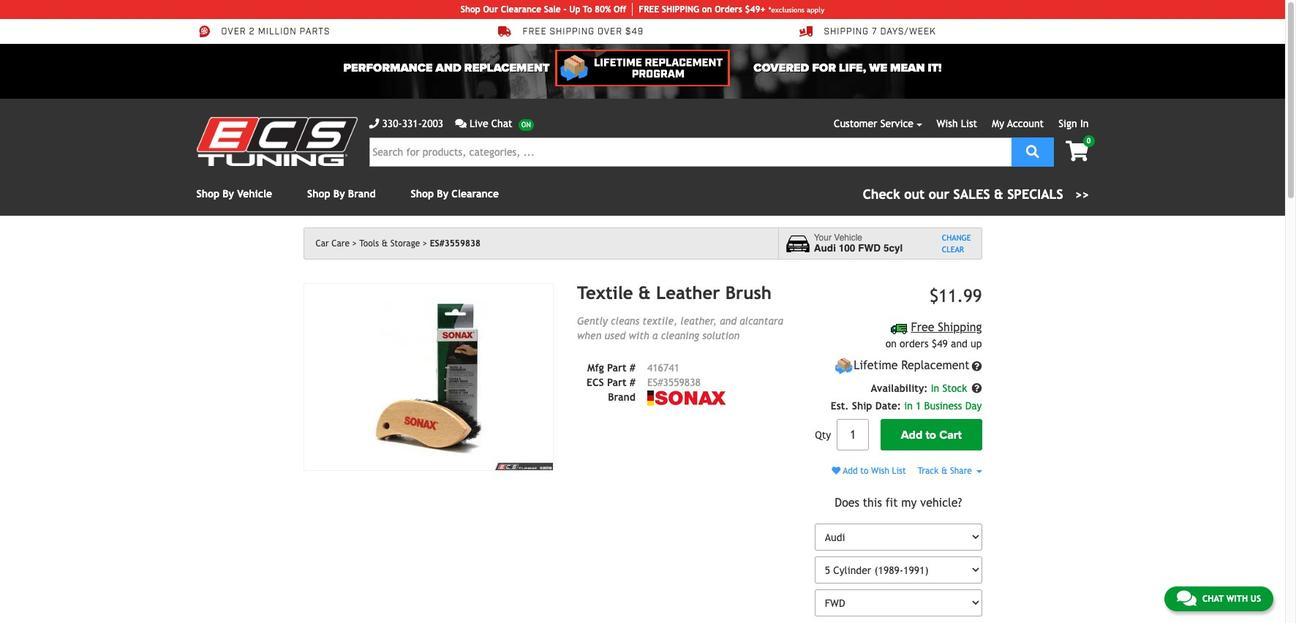 Task type: vqa. For each thing, say whether or not it's contained in the screenshot.
Wash
no



Task type: describe. For each thing, give the bounding box(es) containing it.
330-
[[382, 118, 402, 130]]

your vehicle audi 100 fwd 5cyl
[[814, 232, 903, 254]]

es# 3559838 brand
[[608, 377, 701, 403]]

11.99
[[939, 285, 982, 306]]

mean
[[891, 61, 925, 75]]

*exclusions apply link
[[769, 4, 825, 15]]

chat with us link
[[1165, 587, 1274, 612]]

0 vertical spatial vehicle
[[237, 188, 272, 200]]

fwd
[[858, 243, 881, 254]]

and inside the free shipping on orders $49 and up
[[951, 338, 968, 350]]

free shipping image
[[891, 324, 908, 334]]

add for add to cart
[[901, 428, 923, 442]]

replacement
[[464, 61, 550, 75]]

qty
[[815, 429, 831, 441]]

covered for life, we mean it!
[[754, 61, 942, 75]]

shop by clearance
[[411, 188, 499, 200]]

this
[[863, 496, 882, 510]]

my account link
[[992, 118, 1044, 130]]

0 vertical spatial list
[[961, 118, 978, 130]]

shop for shop by vehicle
[[196, 188, 220, 200]]

when
[[577, 330, 602, 342]]

with inside gently cleans textile, leather, and alcantara when used with a cleaning solution
[[629, 330, 650, 342]]

covered
[[754, 61, 810, 75]]

sale
[[544, 4, 561, 15]]

chat with us
[[1203, 594, 1261, 604]]

sign
[[1059, 118, 1078, 130]]

performance and replacement
[[344, 61, 550, 75]]

add to wish list
[[841, 466, 906, 476]]

apply
[[807, 5, 825, 14]]

0 vertical spatial chat
[[492, 118, 513, 130]]

ecs
[[587, 377, 604, 389]]

331-
[[402, 118, 422, 130]]

sales & specials link
[[863, 184, 1089, 204]]

1 vertical spatial list
[[892, 466, 906, 476]]

add to cart
[[901, 428, 962, 442]]

330-331-2003 link
[[369, 116, 444, 132]]

tools & storage link
[[360, 239, 427, 249]]

5cyl
[[884, 243, 903, 254]]

search image
[[1026, 145, 1040, 158]]

2003
[[422, 118, 444, 130]]

over
[[221, 27, 246, 37]]

sign in link
[[1059, 118, 1089, 130]]

comments image for live
[[455, 119, 467, 129]]

audi
[[814, 243, 836, 254]]

million
[[258, 27, 297, 37]]

1 # from the top
[[630, 362, 636, 374]]

up
[[570, 4, 581, 15]]

ping
[[680, 4, 700, 15]]

change clear
[[942, 233, 971, 254]]

brand for es# 3559838 brand
[[608, 392, 636, 403]]

ship
[[852, 400, 873, 412]]

to for wish
[[861, 466, 869, 476]]

and inside gently cleans textile, leather, and alcantara when used with a cleaning solution
[[720, 316, 737, 327]]

shop for shop by clearance
[[411, 188, 434, 200]]

car care
[[316, 239, 350, 249]]

416741
[[647, 362, 680, 374]]

0
[[1087, 137, 1091, 145]]

in for sign
[[1081, 118, 1089, 130]]

shop our clearance sale - up to 80% off link
[[461, 3, 633, 16]]

shopping cart image
[[1066, 141, 1089, 162]]

by for clearance
[[437, 188, 449, 200]]

free
[[639, 4, 659, 15]]

account
[[1008, 118, 1044, 130]]

free shipping over $49
[[523, 27, 644, 37]]

tools & storage
[[360, 239, 420, 249]]

over
[[598, 27, 623, 37]]

shop our clearance sale - up to 80% off
[[461, 4, 627, 15]]

a
[[653, 330, 658, 342]]

0 link
[[1054, 135, 1095, 163]]

3559838
[[663, 377, 701, 389]]

gently
[[577, 316, 608, 327]]

7
[[872, 27, 878, 37]]

clear
[[942, 245, 964, 254]]

& for sales
[[994, 187, 1004, 202]]

part inside 416741 ecs part #
[[607, 377, 627, 389]]

and
[[436, 61, 462, 75]]

track & share
[[918, 466, 975, 476]]

shop for shop our clearance sale - up to 80% off
[[461, 4, 481, 15]]

Search text field
[[369, 138, 1012, 167]]

shop for shop by brand
[[307, 188, 330, 200]]

add for add to wish list
[[843, 466, 858, 476]]

care
[[332, 239, 350, 249]]

es#3559838 - 416741 - textile & leather brush - gently cleans textile, leather, and alcantara when used with a cleaning solution - sonax - audi bmw volkswagen mercedes benz mini porsche image
[[303, 283, 554, 472]]

to
[[583, 4, 592, 15]]

availability: in stock
[[871, 383, 971, 394]]

customer service button
[[834, 116, 922, 132]]

1 vertical spatial with
[[1227, 594, 1248, 604]]

in for availability:
[[931, 383, 940, 394]]

parts
[[300, 27, 330, 37]]

shop by brand link
[[307, 188, 376, 200]]

es#3559838
[[430, 239, 481, 249]]

days/week
[[881, 27, 936, 37]]

est.
[[831, 400, 849, 412]]

sales & specials
[[954, 187, 1064, 202]]

add to cart button
[[881, 419, 982, 451]]

# inside 416741 ecs part #
[[630, 377, 636, 389]]

ecs tuning image
[[196, 117, 357, 166]]

it!
[[928, 61, 942, 75]]

availability:
[[871, 383, 928, 394]]

clearance for by
[[452, 188, 499, 200]]

question circle image
[[972, 384, 982, 394]]

car care link
[[316, 239, 357, 249]]

$49 inside the free shipping on orders $49 and up
[[932, 338, 948, 350]]

gently cleans textile, leather, and alcantara when used with a cleaning solution
[[577, 316, 784, 342]]

up
[[971, 338, 982, 350]]

customer
[[834, 118, 878, 130]]

1 horizontal spatial wish
[[937, 118, 958, 130]]



Task type: locate. For each thing, give the bounding box(es) containing it.
part down mfg part #
[[607, 377, 627, 389]]

comments image inside live chat link
[[455, 119, 467, 129]]

1 horizontal spatial with
[[1227, 594, 1248, 604]]

live chat
[[470, 118, 513, 130]]

textile,
[[643, 316, 678, 327]]

1 vertical spatial shipping
[[938, 321, 982, 335]]

shop by brand
[[307, 188, 376, 200]]

live
[[470, 118, 488, 130]]

0 vertical spatial in
[[1081, 118, 1089, 130]]

1 horizontal spatial comments image
[[1177, 590, 1197, 607]]

1 vertical spatial $49
[[932, 338, 948, 350]]

by for brand
[[334, 188, 345, 200]]

on right ping
[[702, 4, 712, 15]]

in
[[1081, 118, 1089, 130], [931, 383, 940, 394]]

wish list
[[937, 118, 978, 130]]

1 vertical spatial and
[[951, 338, 968, 350]]

shipping left "7"
[[824, 27, 869, 37]]

to left cart
[[926, 428, 937, 442]]

shipping
[[550, 27, 595, 37]]

0 vertical spatial brand
[[348, 188, 376, 200]]

comments image inside 'chat with us' link
[[1177, 590, 1197, 607]]

add
[[901, 428, 923, 442], [843, 466, 858, 476]]

to right heart image in the bottom of the page
[[861, 466, 869, 476]]

3 by from the left
[[437, 188, 449, 200]]

brand for shop by brand
[[348, 188, 376, 200]]

0 vertical spatial and
[[720, 316, 737, 327]]

shipping 7 days/week
[[824, 27, 936, 37]]

in right sign
[[1081, 118, 1089, 130]]

sonax image
[[647, 391, 727, 406]]

0 horizontal spatial wish
[[872, 466, 890, 476]]

add down the in
[[901, 428, 923, 442]]

1 vertical spatial add
[[843, 466, 858, 476]]

1 horizontal spatial on
[[886, 338, 897, 350]]

in
[[904, 400, 913, 412]]

and left up
[[951, 338, 968, 350]]

textile
[[577, 282, 633, 303]]

416741 ecs part #
[[587, 362, 680, 389]]

1 horizontal spatial in
[[1081, 118, 1089, 130]]

with left the us
[[1227, 594, 1248, 604]]

on
[[702, 4, 712, 15], [886, 338, 897, 350]]

mfg part #
[[588, 362, 636, 374]]

vehicle inside your vehicle audi 100 fwd 5cyl
[[834, 232, 863, 243]]

part right mfg
[[607, 362, 627, 374]]

add right heart image in the bottom of the page
[[843, 466, 858, 476]]

life,
[[839, 61, 866, 75]]

& right tools
[[382, 239, 388, 249]]

1 horizontal spatial and
[[951, 338, 968, 350]]

to
[[926, 428, 937, 442], [861, 466, 869, 476]]

1 horizontal spatial add
[[901, 428, 923, 442]]

0 vertical spatial clearance
[[501, 4, 542, 15]]

0 vertical spatial with
[[629, 330, 650, 342]]

0 horizontal spatial and
[[720, 316, 737, 327]]

lifetime replacement program banner image
[[556, 50, 730, 86]]

my
[[902, 496, 917, 510]]

with
[[629, 330, 650, 342], [1227, 594, 1248, 604]]

0 vertical spatial $49
[[626, 27, 644, 37]]

on down free shipping icon
[[886, 338, 897, 350]]

vehicle up 100
[[834, 232, 863, 243]]

80%
[[595, 4, 611, 15]]

1 horizontal spatial by
[[334, 188, 345, 200]]

#
[[630, 362, 636, 374], [630, 377, 636, 389]]

list left track
[[892, 466, 906, 476]]

& inside sales & specials link
[[994, 187, 1004, 202]]

1 horizontal spatial brand
[[608, 392, 636, 403]]

orders
[[900, 338, 929, 350]]

1 vertical spatial #
[[630, 377, 636, 389]]

shop by vehicle
[[196, 188, 272, 200]]

est. ship date: in 1 business day
[[831, 400, 982, 412]]

our
[[483, 4, 498, 15]]

chat
[[492, 118, 513, 130], [1203, 594, 1224, 604]]

shipping inside the free shipping on orders $49 and up
[[938, 321, 982, 335]]

0 vertical spatial wish
[[937, 118, 958, 130]]

1 vertical spatial vehicle
[[834, 232, 863, 243]]

1 horizontal spatial list
[[961, 118, 978, 130]]

date:
[[876, 400, 901, 412]]

we
[[869, 61, 888, 75]]

0 horizontal spatial vehicle
[[237, 188, 272, 200]]

2 horizontal spatial by
[[437, 188, 449, 200]]

0 horizontal spatial list
[[892, 466, 906, 476]]

# left es#
[[630, 377, 636, 389]]

tools
[[360, 239, 379, 249]]

1 by from the left
[[223, 188, 234, 200]]

0 horizontal spatial shipping
[[824, 27, 869, 37]]

0 horizontal spatial with
[[629, 330, 650, 342]]

question circle image
[[972, 361, 982, 371]]

2 part from the top
[[607, 377, 627, 389]]

1 horizontal spatial vehicle
[[834, 232, 863, 243]]

business
[[925, 400, 963, 412]]

1 vertical spatial clearance
[[452, 188, 499, 200]]

None text field
[[837, 419, 869, 451]]

0 vertical spatial comments image
[[455, 119, 467, 129]]

phone image
[[369, 119, 379, 129]]

brush
[[726, 282, 772, 303]]

vehicle?
[[921, 496, 962, 510]]

with left 'a'
[[629, 330, 650, 342]]

1 horizontal spatial chat
[[1203, 594, 1224, 604]]

0 vertical spatial free
[[523, 27, 547, 37]]

1 vertical spatial chat
[[1203, 594, 1224, 604]]

your
[[814, 232, 832, 243]]

to inside button
[[926, 428, 937, 442]]

2
[[249, 27, 255, 37]]

stock
[[943, 383, 968, 394]]

$49+
[[745, 4, 766, 15]]

change link
[[942, 232, 971, 244]]

0 vertical spatial part
[[607, 362, 627, 374]]

0 vertical spatial shipping
[[824, 27, 869, 37]]

1 vertical spatial part
[[607, 377, 627, 389]]

shop by vehicle link
[[196, 188, 272, 200]]

chat right live
[[492, 118, 513, 130]]

free up orders
[[911, 321, 935, 335]]

100
[[839, 243, 856, 254]]

wish right service
[[937, 118, 958, 130]]

0 vertical spatial #
[[630, 362, 636, 374]]

& for track
[[942, 466, 948, 476]]

0 horizontal spatial on
[[702, 4, 712, 15]]

1 horizontal spatial to
[[926, 428, 937, 442]]

brand inside es# 3559838 brand
[[608, 392, 636, 403]]

by for vehicle
[[223, 188, 234, 200]]

& up textile,
[[639, 282, 651, 303]]

0 horizontal spatial free
[[523, 27, 547, 37]]

by up es#3559838
[[437, 188, 449, 200]]

lifetime replacement
[[854, 359, 970, 373]]

free
[[523, 27, 547, 37], [911, 321, 935, 335]]

1 vertical spatial brand
[[608, 392, 636, 403]]

es#
[[647, 377, 663, 389]]

free for shipping
[[523, 27, 547, 37]]

$49
[[626, 27, 644, 37], [932, 338, 948, 350]]

this product is lifetime replacement eligible image
[[835, 357, 853, 375]]

by down ecs tuning image at left top
[[223, 188, 234, 200]]

shipping up up
[[938, 321, 982, 335]]

day
[[966, 400, 982, 412]]

for
[[813, 61, 836, 75]]

track
[[918, 466, 939, 476]]

my
[[992, 118, 1005, 130]]

0 horizontal spatial chat
[[492, 118, 513, 130]]

comments image left chat with us
[[1177, 590, 1197, 607]]

1 horizontal spatial free
[[911, 321, 935, 335]]

orders
[[715, 4, 743, 15]]

add inside button
[[901, 428, 923, 442]]

storage
[[391, 239, 420, 249]]

sign in
[[1059, 118, 1089, 130]]

change
[[942, 233, 971, 242]]

to for cart
[[926, 428, 937, 442]]

*exclusions
[[769, 5, 805, 14]]

clearance up es#3559838
[[452, 188, 499, 200]]

0 vertical spatial add
[[901, 428, 923, 442]]

0 horizontal spatial by
[[223, 188, 234, 200]]

over 2 million parts link
[[196, 25, 330, 38]]

0 horizontal spatial comments image
[[455, 119, 467, 129]]

0 horizontal spatial $49
[[626, 27, 644, 37]]

vehicle down ecs tuning image at left top
[[237, 188, 272, 200]]

$49 up replacement
[[932, 338, 948, 350]]

comments image for chat
[[1177, 590, 1197, 607]]

cleaning
[[661, 330, 700, 342]]

solution
[[703, 330, 740, 342]]

and up solution
[[720, 316, 737, 327]]

off
[[614, 4, 627, 15]]

by up care
[[334, 188, 345, 200]]

share
[[950, 466, 972, 476]]

car
[[316, 239, 329, 249]]

1 horizontal spatial shipping
[[938, 321, 982, 335]]

1 vertical spatial on
[[886, 338, 897, 350]]

1 vertical spatial in
[[931, 383, 940, 394]]

comments image
[[455, 119, 467, 129], [1177, 590, 1197, 607]]

0 horizontal spatial add
[[843, 466, 858, 476]]

wish
[[937, 118, 958, 130], [872, 466, 890, 476]]

comments image left live
[[455, 119, 467, 129]]

list left my
[[961, 118, 978, 130]]

sales
[[954, 187, 990, 202]]

# left 416741
[[630, 362, 636, 374]]

used
[[605, 330, 626, 342]]

performance
[[344, 61, 433, 75]]

in up business
[[931, 383, 940, 394]]

track & share button
[[918, 466, 982, 476]]

clearance
[[501, 4, 542, 15], [452, 188, 499, 200]]

& for tools
[[382, 239, 388, 249]]

chat left the us
[[1203, 594, 1224, 604]]

free for shipping
[[911, 321, 935, 335]]

brand up tools
[[348, 188, 376, 200]]

shop by clearance link
[[411, 188, 499, 200]]

wish up this
[[872, 466, 890, 476]]

1 vertical spatial comments image
[[1177, 590, 1197, 607]]

1 part from the top
[[607, 362, 627, 374]]

on inside the free shipping on orders $49 and up
[[886, 338, 897, 350]]

2 # from the top
[[630, 377, 636, 389]]

2 by from the left
[[334, 188, 345, 200]]

free shipping over $49 link
[[498, 25, 644, 38]]

clearance for our
[[501, 4, 542, 15]]

1 horizontal spatial clearance
[[501, 4, 542, 15]]

0 horizontal spatial to
[[861, 466, 869, 476]]

0 vertical spatial on
[[702, 4, 712, 15]]

1 vertical spatial free
[[911, 321, 935, 335]]

wish list link
[[937, 118, 978, 130]]

by
[[223, 188, 234, 200], [334, 188, 345, 200], [437, 188, 449, 200]]

free inside the free shipping on orders $49 and up
[[911, 321, 935, 335]]

1 vertical spatial to
[[861, 466, 869, 476]]

alcantara
[[740, 316, 784, 327]]

$49 right over
[[626, 27, 644, 37]]

heart image
[[832, 467, 841, 476]]

textile & leather brush
[[577, 282, 772, 303]]

& right track
[[942, 466, 948, 476]]

0 horizontal spatial clearance
[[452, 188, 499, 200]]

does
[[835, 496, 860, 510]]

0 vertical spatial to
[[926, 428, 937, 442]]

free shipping on orders $49 and up
[[886, 321, 982, 350]]

clearance right the our
[[501, 4, 542, 15]]

0 horizontal spatial brand
[[348, 188, 376, 200]]

0 horizontal spatial in
[[931, 383, 940, 394]]

& for textile
[[639, 282, 651, 303]]

& right sales
[[994, 187, 1004, 202]]

shop
[[461, 4, 481, 15], [196, 188, 220, 200], [307, 188, 330, 200], [411, 188, 434, 200]]

1 horizontal spatial $49
[[932, 338, 948, 350]]

1
[[916, 400, 921, 412]]

brand down 416741 ecs part #
[[608, 392, 636, 403]]

ship
[[662, 4, 680, 15]]

list
[[961, 118, 978, 130], [892, 466, 906, 476]]

free down shop our clearance sale - up to 80% off
[[523, 27, 547, 37]]

1 vertical spatial wish
[[872, 466, 890, 476]]



